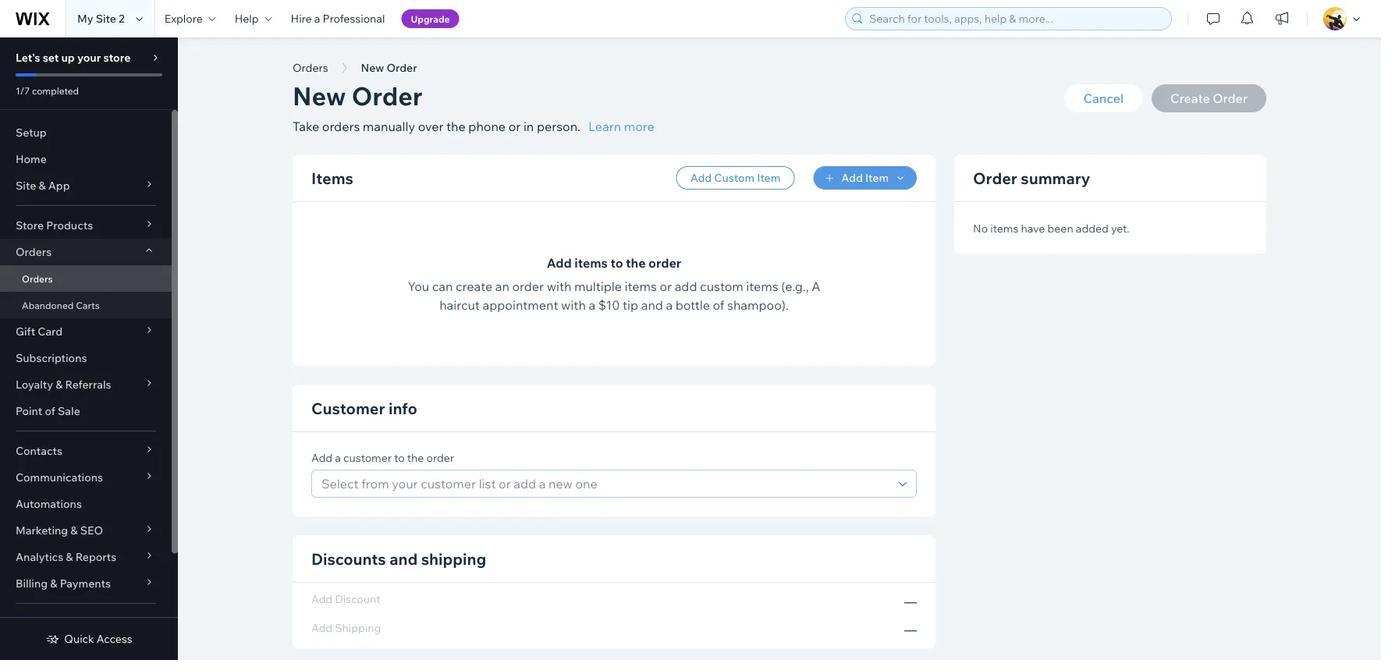 Task type: vqa. For each thing, say whether or not it's contained in the screenshot.
leftmost and
yes



Task type: describe. For each thing, give the bounding box(es) containing it.
Select from your customer list or add a new one field
[[317, 471, 894, 497]]

new order take orders manually over the phone or in person. learn more
[[293, 80, 655, 134]]

automations link
[[0, 491, 172, 517]]

my
[[77, 12, 93, 25]]

of inside sidebar element
[[45, 404, 55, 418]]

learn
[[588, 119, 621, 134]]

let's
[[16, 51, 40, 64]]

2
[[119, 12, 125, 25]]

& for billing
[[50, 577, 57, 590]]

professional
[[323, 12, 385, 25]]

new order button
[[353, 56, 425, 80]]

bottle
[[676, 297, 710, 313]]

add
[[675, 279, 697, 294]]

communications button
[[0, 464, 172, 491]]

appointment
[[483, 297, 558, 313]]

or inside the new order take orders manually over the phone or in person. learn more
[[509, 119, 521, 134]]

a inside the hire a professional 'link'
[[314, 12, 320, 25]]

the inside add items to the order you can create an order with multiple items or add custom items (e.g., a haircut appointment with a $10 tip and a bottle of shampoo).
[[626, 255, 646, 271]]

card
[[38, 325, 63, 338]]

subscriptions link
[[0, 345, 172, 371]]

products
[[46, 219, 93, 232]]

discounts
[[311, 549, 386, 569]]

over
[[418, 119, 444, 134]]

cancel button
[[1065, 84, 1143, 112]]

1/7 completed
[[16, 85, 79, 96]]

automations
[[16, 497, 82, 511]]

completed
[[32, 85, 79, 96]]

multiple
[[574, 279, 622, 294]]

yet.
[[1111, 221, 1130, 235]]

orders for orders button
[[293, 61, 328, 75]]

orders for orders dropdown button
[[16, 245, 52, 259]]

set
[[43, 51, 59, 64]]

more
[[624, 119, 655, 134]]

site & app button
[[0, 172, 172, 199]]

a
[[812, 279, 821, 294]]

no
[[973, 221, 988, 235]]

added
[[1076, 221, 1109, 235]]

point
[[16, 404, 42, 418]]

orders link
[[0, 265, 172, 292]]

setup
[[16, 126, 47, 139]]

order for new order
[[387, 61, 417, 75]]

1 vertical spatial with
[[561, 297, 586, 313]]

of inside add items to the order you can create an order with multiple items or add custom items (e.g., a haircut appointment with a $10 tip and a bottle of shampoo).
[[713, 297, 725, 313]]

2 vertical spatial order
[[973, 168, 1018, 188]]

in
[[524, 119, 534, 134]]

you
[[408, 279, 429, 294]]

2 — from the top
[[904, 622, 917, 638]]

manually
[[363, 119, 415, 134]]

orders
[[322, 119, 360, 134]]

hire a professional link
[[281, 0, 394, 37]]

customer info
[[311, 398, 417, 418]]

take
[[293, 119, 319, 134]]

add for items
[[547, 255, 572, 271]]

shampoo).
[[727, 297, 789, 313]]

$10
[[598, 297, 620, 313]]

point of sale
[[16, 404, 80, 418]]

seo
[[80, 524, 103, 537]]

abandoned carts
[[22, 299, 100, 311]]

store products
[[16, 219, 93, 232]]

add for custom
[[690, 171, 712, 185]]

billing & payments
[[16, 577, 111, 590]]

haircut
[[439, 297, 480, 313]]

app
[[48, 179, 70, 192]]

been
[[1048, 221, 1074, 235]]

2 horizontal spatial order
[[649, 255, 681, 271]]

item inside add custom item button
[[757, 171, 781, 185]]

0 vertical spatial with
[[547, 279, 572, 294]]

customer
[[311, 398, 385, 418]]

store products button
[[0, 212, 172, 239]]

a left $10
[[589, 297, 596, 313]]

communications
[[16, 471, 103, 484]]

billing
[[16, 577, 48, 590]]

sale
[[58, 404, 80, 418]]

analytics & reports
[[16, 550, 116, 564]]

contacts
[[16, 444, 62, 458]]

hire a professional
[[291, 12, 385, 25]]

add item
[[842, 171, 889, 185]]

marketing & seo
[[16, 524, 103, 537]]

sales
[[16, 617, 43, 630]]

order summary
[[973, 168, 1090, 188]]

analytics & reports button
[[0, 544, 172, 570]]

payments
[[60, 577, 111, 590]]

carts
[[76, 299, 100, 311]]

sales channels button
[[0, 610, 172, 637]]

items
[[311, 168, 353, 188]]



Task type: locate. For each thing, give the bounding box(es) containing it.
summary
[[1021, 168, 1090, 188]]

and inside add items to the order you can create an order with multiple items or add custom items (e.g., a haircut appointment with a $10 tip and a bottle of shampoo).
[[641, 297, 663, 313]]

orders inside button
[[293, 61, 328, 75]]

no items have been added yet.
[[973, 221, 1130, 235]]

0 vertical spatial site
[[96, 12, 116, 25]]

orders up abandoned
[[22, 273, 53, 284]]

store
[[16, 219, 44, 232]]

order down upgrade
[[387, 61, 417, 75]]

info
[[389, 398, 417, 418]]

order up add
[[649, 255, 681, 271]]

0 horizontal spatial the
[[407, 451, 424, 465]]

gift card
[[16, 325, 63, 338]]

& right loyalty
[[56, 378, 63, 391]]

or left the in
[[509, 119, 521, 134]]

0 vertical spatial —
[[904, 594, 917, 610]]

explore
[[164, 12, 203, 25]]

0 horizontal spatial of
[[45, 404, 55, 418]]

sales channels
[[16, 617, 94, 630]]

new order
[[361, 61, 417, 75]]

orders button
[[285, 56, 336, 80]]

1 vertical spatial order
[[352, 80, 423, 112]]

0 vertical spatial order
[[387, 61, 417, 75]]

or left add
[[660, 279, 672, 294]]

1 vertical spatial to
[[394, 451, 405, 465]]

to right customer
[[394, 451, 405, 465]]

item inside add item button
[[865, 171, 889, 185]]

discounts and shipping
[[311, 549, 486, 569]]

referrals
[[65, 378, 111, 391]]

&
[[39, 179, 46, 192], [56, 378, 63, 391], [70, 524, 78, 537], [66, 550, 73, 564], [50, 577, 57, 590]]

order up no
[[973, 168, 1018, 188]]

sidebar element
[[0, 37, 178, 660]]

abandoned carts link
[[0, 292, 172, 318]]

new down orders button
[[293, 80, 346, 112]]

1 horizontal spatial or
[[660, 279, 672, 294]]

shipping
[[421, 549, 486, 569]]

orders down hire
[[293, 61, 328, 75]]

1 vertical spatial order
[[512, 279, 544, 294]]

my site 2
[[77, 12, 125, 25]]

with down multiple
[[561, 297, 586, 313]]

and right "tip" on the top of the page
[[641, 297, 663, 313]]

1 vertical spatial or
[[660, 279, 672, 294]]

items up multiple
[[575, 255, 608, 271]]

0 vertical spatial new
[[361, 61, 384, 75]]

add inside add items to the order you can create an order with multiple items or add custom items (e.g., a haircut appointment with a $10 tip and a bottle of shampoo).
[[547, 255, 572, 271]]

or inside add items to the order you can create an order with multiple items or add custom items (e.g., a haircut appointment with a $10 tip and a bottle of shampoo).
[[660, 279, 672, 294]]

add for item
[[842, 171, 863, 185]]

& for marketing
[[70, 524, 78, 537]]

have
[[1021, 221, 1045, 235]]

site inside "dropdown button"
[[16, 179, 36, 192]]

marketing & seo button
[[0, 517, 172, 544]]

0 vertical spatial of
[[713, 297, 725, 313]]

the right customer
[[407, 451, 424, 465]]

analytics
[[16, 550, 63, 564]]

tip
[[623, 297, 638, 313]]

cancel
[[1084, 91, 1124, 106]]

1 vertical spatial and
[[390, 549, 418, 569]]

reports
[[75, 550, 116, 564]]

orders inside dropdown button
[[16, 245, 52, 259]]

item
[[757, 171, 781, 185], [865, 171, 889, 185]]

orders for orders link
[[22, 273, 53, 284]]

items up "tip" on the top of the page
[[625, 279, 657, 294]]

2 vertical spatial order
[[427, 451, 454, 465]]

add custom item button
[[676, 166, 795, 190]]

1 vertical spatial orders
[[16, 245, 52, 259]]

the right 'over'
[[446, 119, 466, 134]]

& left 'app'
[[39, 179, 46, 192]]

new for new order
[[361, 61, 384, 75]]

billing & payments button
[[0, 570, 172, 597]]

person.
[[537, 119, 581, 134]]

site left 2
[[96, 12, 116, 25]]

the
[[446, 119, 466, 134], [626, 255, 646, 271], [407, 451, 424, 465]]

with
[[547, 279, 572, 294], [561, 297, 586, 313]]

and left shipping
[[390, 549, 418, 569]]

to
[[611, 255, 623, 271], [394, 451, 405, 465]]

& for analytics
[[66, 550, 73, 564]]

the inside the new order take orders manually over the phone or in person. learn more
[[446, 119, 466, 134]]

1 vertical spatial of
[[45, 404, 55, 418]]

0 horizontal spatial order
[[427, 451, 454, 465]]

& left seo
[[70, 524, 78, 537]]

the up "tip" on the top of the page
[[626, 255, 646, 271]]

to up multiple
[[611, 255, 623, 271]]

new inside button
[[361, 61, 384, 75]]

gift
[[16, 325, 35, 338]]

point of sale link
[[0, 398, 172, 425]]

new down professional
[[361, 61, 384, 75]]

order right customer
[[427, 451, 454, 465]]

0 vertical spatial order
[[649, 255, 681, 271]]

1 horizontal spatial site
[[96, 12, 116, 25]]

hire
[[291, 12, 312, 25]]

custom
[[714, 171, 755, 185]]

order for new order take orders manually over the phone or in person. learn more
[[352, 80, 423, 112]]

a left customer
[[335, 451, 341, 465]]

1 item from the left
[[757, 171, 781, 185]]

items right no
[[990, 221, 1019, 235]]

new
[[361, 61, 384, 75], [293, 80, 346, 112]]

0 vertical spatial to
[[611, 255, 623, 271]]

1/7
[[16, 85, 30, 96]]

Search for tools, apps, help & more... field
[[865, 8, 1167, 30]]

order inside button
[[387, 61, 417, 75]]

an
[[495, 279, 510, 294]]

1 horizontal spatial item
[[865, 171, 889, 185]]

up
[[61, 51, 75, 64]]

abandoned
[[22, 299, 74, 311]]

1 horizontal spatial the
[[446, 119, 466, 134]]

items up shampoo).
[[746, 279, 778, 294]]

1 vertical spatial site
[[16, 179, 36, 192]]

quick access button
[[46, 632, 132, 646]]

contacts button
[[0, 438, 172, 464]]

0 horizontal spatial or
[[509, 119, 521, 134]]

create
[[456, 279, 493, 294]]

& inside popup button
[[56, 378, 63, 391]]

& right billing
[[50, 577, 57, 590]]

add for a
[[311, 451, 333, 465]]

2 vertical spatial the
[[407, 451, 424, 465]]

& for loyalty
[[56, 378, 63, 391]]

0 horizontal spatial item
[[757, 171, 781, 185]]

& inside "dropdown button"
[[39, 179, 46, 192]]

order down new order button
[[352, 80, 423, 112]]

0 vertical spatial or
[[509, 119, 521, 134]]

& for site
[[39, 179, 46, 192]]

loyalty & referrals button
[[0, 371, 172, 398]]

2 horizontal spatial the
[[626, 255, 646, 271]]

with left multiple
[[547, 279, 572, 294]]

subscriptions
[[16, 351, 87, 365]]

orders
[[293, 61, 328, 75], [16, 245, 52, 259], [22, 273, 53, 284]]

1 horizontal spatial to
[[611, 255, 623, 271]]

0 vertical spatial the
[[446, 119, 466, 134]]

of
[[713, 297, 725, 313], [45, 404, 55, 418]]

1 horizontal spatial new
[[361, 61, 384, 75]]

1 horizontal spatial of
[[713, 297, 725, 313]]

1 vertical spatial the
[[626, 255, 646, 271]]

order inside the new order take orders manually over the phone or in person. learn more
[[352, 80, 423, 112]]

order
[[649, 255, 681, 271], [512, 279, 544, 294], [427, 451, 454, 465]]

a left the bottle
[[666, 297, 673, 313]]

learn more link
[[588, 117, 655, 136]]

add a customer to the order
[[311, 451, 454, 465]]

new inside the new order take orders manually over the phone or in person. learn more
[[293, 80, 346, 112]]

0 horizontal spatial to
[[394, 451, 405, 465]]

customer
[[343, 451, 392, 465]]

order up the appointment on the left top
[[512, 279, 544, 294]]

site down 'home'
[[16, 179, 36, 192]]

gift card button
[[0, 318, 172, 345]]

order
[[387, 61, 417, 75], [352, 80, 423, 112], [973, 168, 1018, 188]]

a
[[314, 12, 320, 25], [589, 297, 596, 313], [666, 297, 673, 313], [335, 451, 341, 465]]

to inside add items to the order you can create an order with multiple items or add custom items (e.g., a haircut appointment with a $10 tip and a bottle of shampoo).
[[611, 255, 623, 271]]

marketing
[[16, 524, 68, 537]]

home link
[[0, 146, 172, 172]]

of down custom
[[713, 297, 725, 313]]

can
[[432, 279, 453, 294]]

0 vertical spatial and
[[641, 297, 663, 313]]

loyalty
[[16, 378, 53, 391]]

add item button
[[813, 166, 917, 190]]

0 horizontal spatial and
[[390, 549, 418, 569]]

& left reports
[[66, 550, 73, 564]]

phone
[[469, 119, 506, 134]]

1 horizontal spatial and
[[641, 297, 663, 313]]

1 horizontal spatial order
[[512, 279, 544, 294]]

upgrade
[[411, 13, 450, 25]]

quick access
[[64, 632, 132, 646]]

0 horizontal spatial site
[[16, 179, 36, 192]]

site & app
[[16, 179, 70, 192]]

a right hire
[[314, 12, 320, 25]]

1 vertical spatial new
[[293, 80, 346, 112]]

0 vertical spatial orders
[[293, 61, 328, 75]]

1 — from the top
[[904, 594, 917, 610]]

of left the sale
[[45, 404, 55, 418]]

0 horizontal spatial new
[[293, 80, 346, 112]]

new for new order take orders manually over the phone or in person. learn more
[[293, 80, 346, 112]]

orders down store
[[16, 245, 52, 259]]

2 item from the left
[[865, 171, 889, 185]]

access
[[97, 632, 132, 646]]

2 vertical spatial orders
[[22, 273, 53, 284]]

1 vertical spatial —
[[904, 622, 917, 638]]

store
[[103, 51, 131, 64]]

loyalty & referrals
[[16, 378, 111, 391]]

orders button
[[0, 239, 172, 265]]

site
[[96, 12, 116, 25], [16, 179, 36, 192]]



